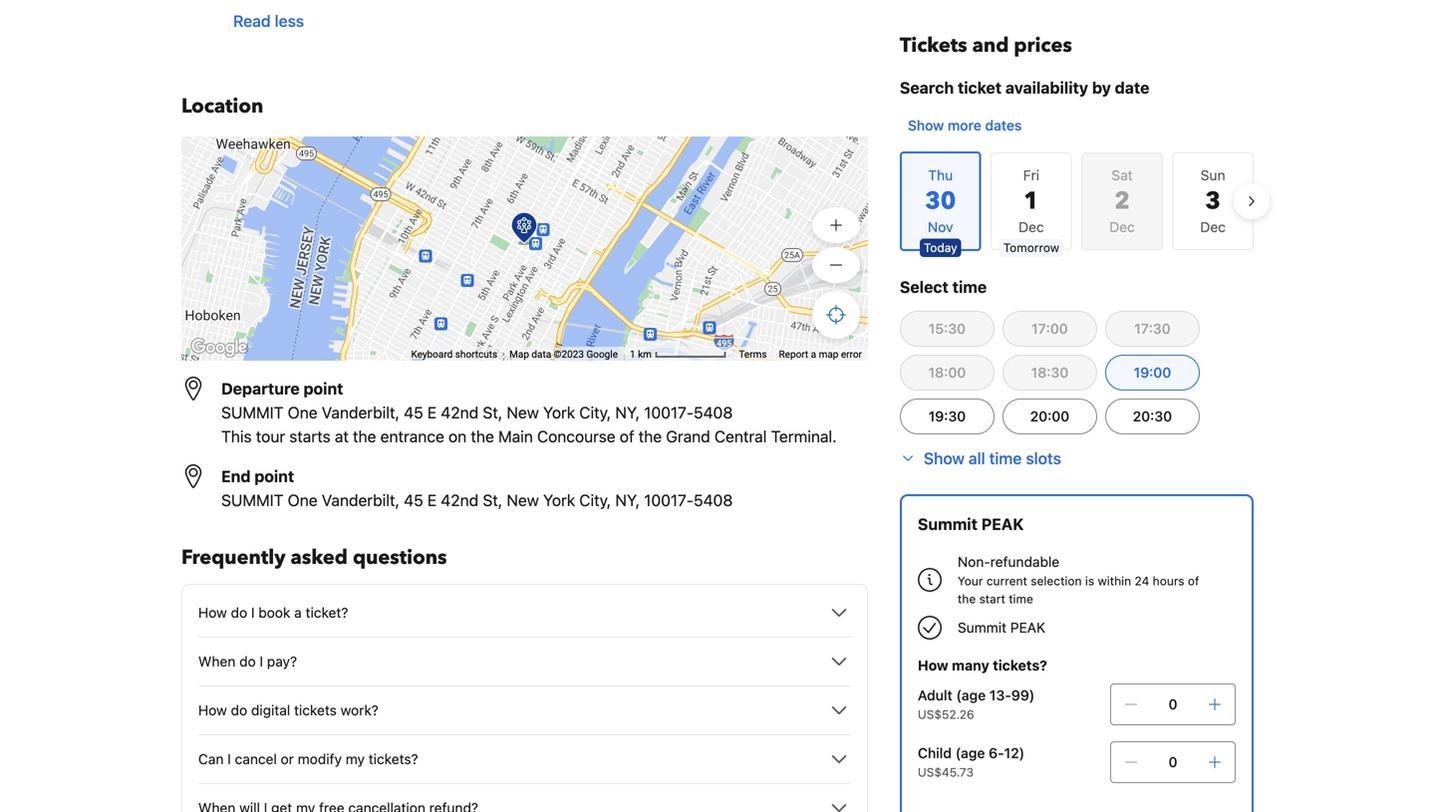 Task type: describe. For each thing, give the bounding box(es) containing it.
tickets
[[294, 702, 337, 719]]

do for pay?
[[239, 653, 256, 670]]

york for departure point summit one vanderbilt, 45 e 42nd st, new york city, ny, 10017-5408 this tour starts at the entrance on the main concourse of the grand central terminal.
[[543, 403, 575, 422]]

12)
[[1004, 745, 1025, 761]]

point for departure
[[304, 379, 343, 398]]

your
[[958, 574, 983, 588]]

keyboard shortcuts
[[411, 348, 498, 360]]

summit for departure
[[221, 403, 284, 422]]

current
[[987, 574, 1027, 588]]

of inside departure point summit one vanderbilt, 45 e 42nd st, new york city, ny, 10017-5408 this tour starts at the entrance on the main concourse of the grand central terminal.
[[620, 427, 634, 446]]

questions
[[353, 544, 447, 572]]

ny, for end point summit one vanderbilt, 45 e 42nd st, new york city, ny, 10017-5408
[[615, 491, 640, 510]]

15:30
[[929, 320, 966, 337]]

45 for end
[[404, 491, 423, 510]]

all
[[969, 449, 985, 468]]

frequently
[[181, 544, 286, 572]]

many
[[952, 657, 989, 674]]

st, for end
[[483, 491, 502, 510]]

within
[[1098, 574, 1131, 588]]

1 horizontal spatial tickets?
[[993, 657, 1047, 674]]

one for end
[[288, 491, 318, 510]]

ny, for departure point summit one vanderbilt, 45 e 42nd st, new york city, ny, 10017-5408 this tour starts at the entrance on the main concourse of the grand central terminal.
[[615, 403, 640, 422]]

summit for end
[[221, 491, 284, 510]]

1 inside "fri 1 dec tomorrow"
[[1024, 185, 1039, 218]]

fri 1 dec tomorrow
[[1003, 167, 1060, 255]]

non-
[[958, 554, 990, 570]]

map
[[819, 348, 839, 360]]

york for end point summit one vanderbilt, 45 e 42nd st, new york city, ny, 10017-5408
[[543, 491, 575, 510]]

fri
[[1023, 167, 1040, 183]]

terminal.
[[771, 427, 837, 446]]

2 vertical spatial i
[[227, 751, 231, 767]]

data
[[532, 348, 551, 360]]

modify
[[298, 751, 342, 767]]

tickets
[[900, 32, 967, 59]]

end point summit one vanderbilt, 45 e 42nd st, new york city, ny, 10017-5408
[[221, 467, 733, 510]]

show all time slots
[[924, 449, 1061, 468]]

1 km button
[[624, 347, 733, 361]]

how do i book a ticket? button
[[198, 601, 851, 625]]

more
[[948, 117, 982, 134]]

map data ©2023 google
[[509, 348, 618, 360]]

non-refundable your current selection is within 24 hours of the start time
[[958, 554, 1199, 606]]

do for book
[[231, 604, 247, 621]]

select time
[[900, 278, 987, 297]]

of inside non-refundable your current selection is within 24 hours of the start time
[[1188, 574, 1199, 588]]

17:00
[[1032, 320, 1068, 337]]

keyboard shortcuts button
[[411, 347, 498, 361]]

tour
[[256, 427, 285, 446]]

grand
[[666, 427, 710, 446]]

main
[[498, 427, 533, 446]]

10017- for departure point summit one vanderbilt, 45 e 42nd st, new york city, ny, 10017-5408 this tour starts at the entrance on the main concourse of the grand central terminal.
[[644, 403, 694, 422]]

less
[[275, 11, 304, 30]]

do for tickets
[[231, 702, 247, 719]]

5408 for departure point summit one vanderbilt, 45 e 42nd st, new york city, ny, 10017-5408 this tour starts at the entrance on the main concourse of the grand central terminal.
[[694, 403, 733, 422]]

(age for child
[[955, 745, 985, 761]]

17:30
[[1134, 320, 1171, 337]]

time inside 'button'
[[989, 449, 1022, 468]]

1 vertical spatial summit
[[958, 619, 1007, 636]]

can i cancel or modify my tickets?
[[198, 751, 418, 767]]

cancel
[[235, 751, 277, 767]]

e for departure
[[427, 403, 437, 422]]

date
[[1115, 78, 1150, 97]]

when
[[198, 653, 236, 670]]

when do i pay?
[[198, 653, 297, 670]]

point for end
[[254, 467, 294, 486]]

departure
[[221, 379, 300, 398]]

(age for adult
[[956, 687, 986, 704]]

show more dates button
[[900, 108, 1030, 144]]

the right on
[[471, 427, 494, 446]]

how for how do i book a ticket?
[[198, 604, 227, 621]]

24
[[1135, 574, 1149, 588]]

frequently asked questions
[[181, 544, 447, 572]]

new for departure
[[507, 403, 539, 422]]

hours
[[1153, 574, 1185, 588]]

0 for child (age 6-12)
[[1169, 754, 1178, 770]]

map
[[509, 348, 529, 360]]

availability
[[1006, 78, 1088, 97]]

19:30
[[929, 408, 966, 425]]

a inside dropdown button
[[294, 604, 302, 621]]

sun 3 dec
[[1200, 167, 1226, 235]]

shortcuts
[[455, 348, 498, 360]]

asked
[[291, 544, 348, 572]]

e for end
[[427, 491, 437, 510]]

sat
[[1112, 167, 1133, 183]]

child (age 6-12) us$45.73
[[918, 745, 1025, 779]]

select
[[900, 278, 949, 297]]

prices
[[1014, 32, 1072, 59]]

read less button
[[221, 0, 316, 45]]

us$52.26
[[918, 708, 974, 722]]

my
[[346, 751, 365, 767]]

5408 for end point summit one vanderbilt, 45 e 42nd st, new york city, ny, 10017-5408
[[694, 491, 733, 510]]

0 for adult (age 13-99)
[[1169, 696, 1178, 713]]

99)
[[1011, 687, 1035, 704]]

how do digital tickets work?
[[198, 702, 379, 719]]

end
[[221, 467, 251, 486]]

one for departure
[[288, 403, 318, 422]]

departure point summit one vanderbilt, 45 e 42nd st, new york city, ny, 10017-5408 this tour starts at the entrance on the main concourse of the grand central terminal.
[[221, 379, 837, 446]]

how for how many tickets?
[[918, 657, 949, 674]]

search ticket availability by date
[[900, 78, 1150, 97]]

or
[[281, 751, 294, 767]]

can
[[198, 751, 224, 767]]

2
[[1115, 185, 1130, 218]]

19:00
[[1134, 364, 1171, 381]]

10017- for end point summit one vanderbilt, 45 e 42nd st, new york city, ny, 10017-5408
[[644, 491, 694, 510]]

the left the grand
[[639, 427, 662, 446]]

how do i book a ticket?
[[198, 604, 348, 621]]



Task type: vqa. For each thing, say whether or not it's contained in the screenshot.
Villa on the bottom of page
no



Task type: locate. For each thing, give the bounding box(es) containing it.
1 vertical spatial one
[[288, 491, 318, 510]]

42nd down on
[[441, 491, 479, 510]]

0 horizontal spatial a
[[294, 604, 302, 621]]

1 york from the top
[[543, 403, 575, 422]]

1 new from the top
[[507, 403, 539, 422]]

45
[[404, 403, 423, 422], [404, 491, 423, 510]]

1 vanderbilt, from the top
[[322, 403, 400, 422]]

1 vertical spatial time
[[989, 449, 1022, 468]]

18:30
[[1031, 364, 1069, 381]]

2 summit from the top
[[221, 491, 284, 510]]

show more dates
[[908, 117, 1022, 134]]

i right can
[[227, 751, 231, 767]]

1 vertical spatial city,
[[579, 491, 611, 510]]

dec for 2
[[1110, 219, 1135, 235]]

one inside departure point summit one vanderbilt, 45 e 42nd st, new york city, ny, 10017-5408 this tour starts at the entrance on the main concourse of the grand central terminal.
[[288, 403, 318, 422]]

45 for departure
[[404, 403, 423, 422]]

the right at
[[353, 427, 376, 446]]

0 vertical spatial vanderbilt,
[[322, 403, 400, 422]]

one
[[288, 403, 318, 422], [288, 491, 318, 510]]

1 vertical spatial 42nd
[[441, 491, 479, 510]]

vanderbilt, inside end point summit one vanderbilt, 45 e 42nd st, new york city, ny, 10017-5408
[[322, 491, 400, 510]]

1 45 from the top
[[404, 403, 423, 422]]

3 dec from the left
[[1200, 219, 1226, 235]]

dec down 2
[[1110, 219, 1135, 235]]

peak
[[981, 515, 1024, 534], [1010, 619, 1046, 636]]

by
[[1092, 78, 1111, 97]]

e inside departure point summit one vanderbilt, 45 e 42nd st, new york city, ny, 10017-5408 this tour starts at the entrance on the main concourse of the grand central terminal.
[[427, 403, 437, 422]]

1 down fri at the top right of page
[[1024, 185, 1039, 218]]

the down your at the right bottom of page
[[958, 592, 976, 606]]

new inside departure point summit one vanderbilt, 45 e 42nd st, new york city, ny, 10017-5408 this tour starts at the entrance on the main concourse of the grand central terminal.
[[507, 403, 539, 422]]

st, inside end point summit one vanderbilt, 45 e 42nd st, new york city, ny, 10017-5408
[[483, 491, 502, 510]]

0 vertical spatial summit
[[918, 515, 978, 534]]

i left 'pay?'
[[260, 653, 263, 670]]

adult
[[918, 687, 953, 704]]

a
[[811, 348, 816, 360], [294, 604, 302, 621]]

digital
[[251, 702, 290, 719]]

0 vertical spatial summit
[[221, 403, 284, 422]]

vanderbilt, inside departure point summit one vanderbilt, 45 e 42nd st, new york city, ny, 10017-5408 this tour starts at the entrance on the main concourse of the grand central terminal.
[[322, 403, 400, 422]]

(age left 6-
[[955, 745, 985, 761]]

ticket
[[958, 78, 1002, 97]]

point right end on the bottom left
[[254, 467, 294, 486]]

0 vertical spatial a
[[811, 348, 816, 360]]

tickets?
[[993, 657, 1047, 674], [369, 751, 418, 767]]

how do digital tickets work? button
[[198, 699, 851, 723]]

dec down the '3'
[[1200, 219, 1226, 235]]

1 horizontal spatial of
[[1188, 574, 1199, 588]]

summit peak up non-
[[918, 515, 1024, 534]]

(age inside child (age 6-12) us$45.73
[[955, 745, 985, 761]]

city, inside end point summit one vanderbilt, 45 e 42nd st, new york city, ny, 10017-5408
[[579, 491, 611, 510]]

summit peak
[[918, 515, 1024, 534], [958, 619, 1046, 636]]

1 0 from the top
[[1169, 696, 1178, 713]]

st,
[[483, 403, 502, 422], [483, 491, 502, 510]]

1 km
[[630, 348, 654, 360]]

0 vertical spatial tickets?
[[993, 657, 1047, 674]]

2 e from the top
[[427, 491, 437, 510]]

one inside end point summit one vanderbilt, 45 e 42nd st, new york city, ny, 10017-5408
[[288, 491, 318, 510]]

42nd inside end point summit one vanderbilt, 45 e 42nd st, new york city, ny, 10017-5408
[[441, 491, 479, 510]]

20:30
[[1133, 408, 1172, 425]]

new down main
[[507, 491, 539, 510]]

45 inside departure point summit one vanderbilt, 45 e 42nd st, new york city, ny, 10017-5408 this tour starts at the entrance on the main concourse of the grand central terminal.
[[404, 403, 423, 422]]

10017- up the grand
[[644, 403, 694, 422]]

1 one from the top
[[288, 403, 318, 422]]

3
[[1205, 185, 1221, 218]]

pay?
[[267, 653, 297, 670]]

city, inside departure point summit one vanderbilt, 45 e 42nd st, new york city, ny, 10017-5408 this tour starts at the entrance on the main concourse of the grand central terminal.
[[579, 403, 611, 422]]

1 vertical spatial peak
[[1010, 619, 1046, 636]]

1 vertical spatial new
[[507, 491, 539, 510]]

1 5408 from the top
[[694, 403, 733, 422]]

42nd up on
[[441, 403, 479, 422]]

city, for end point summit one vanderbilt, 45 e 42nd st, new york city, ny, 10017-5408
[[579, 491, 611, 510]]

0 vertical spatial e
[[427, 403, 437, 422]]

keyboard
[[411, 348, 453, 360]]

show
[[908, 117, 944, 134], [924, 449, 965, 468]]

1 vertical spatial summit peak
[[958, 619, 1046, 636]]

0 horizontal spatial i
[[227, 751, 231, 767]]

1
[[1024, 185, 1039, 218], [630, 348, 636, 360]]

1 vertical spatial (age
[[955, 745, 985, 761]]

time inside non-refundable your current selection is within 24 hours of the start time
[[1009, 592, 1033, 606]]

2 york from the top
[[543, 491, 575, 510]]

0 vertical spatial 42nd
[[441, 403, 479, 422]]

show inside 'button'
[[924, 449, 965, 468]]

1 vertical spatial vanderbilt,
[[322, 491, 400, 510]]

a left "map"
[[811, 348, 816, 360]]

st, inside departure point summit one vanderbilt, 45 e 42nd st, new york city, ny, 10017-5408 this tour starts at the entrance on the main concourse of the grand central terminal.
[[483, 403, 502, 422]]

dec
[[1019, 219, 1044, 235], [1110, 219, 1135, 235], [1200, 219, 1226, 235]]

42nd
[[441, 403, 479, 422], [441, 491, 479, 510]]

0 vertical spatial time
[[953, 278, 987, 297]]

summit down the departure
[[221, 403, 284, 422]]

summit inside end point summit one vanderbilt, 45 e 42nd st, new york city, ny, 10017-5408
[[221, 491, 284, 510]]

time down current
[[1009, 592, 1033, 606]]

dec up the tomorrow
[[1019, 219, 1044, 235]]

0 vertical spatial ny,
[[615, 403, 640, 422]]

1 e from the top
[[427, 403, 437, 422]]

summit inside departure point summit one vanderbilt, 45 e 42nd st, new york city, ny, 10017-5408 this tour starts at the entrance on the main concourse of the grand central terminal.
[[221, 403, 284, 422]]

1 vertical spatial 0
[[1169, 754, 1178, 770]]

ny, up concourse
[[615, 403, 640, 422]]

ticket?
[[306, 604, 348, 621]]

0 vertical spatial point
[[304, 379, 343, 398]]

summit down start
[[958, 619, 1007, 636]]

(age inside adult (age 13-99) us$52.26
[[956, 687, 986, 704]]

10017- inside end point summit one vanderbilt, 45 e 42nd st, new york city, ny, 10017-5408
[[644, 491, 694, 510]]

0 horizontal spatial tickets?
[[369, 751, 418, 767]]

show for show more dates
[[908, 117, 944, 134]]

0 vertical spatial (age
[[956, 687, 986, 704]]

city, for departure point summit one vanderbilt, 45 e 42nd st, new york city, ny, 10017-5408 this tour starts at the entrance on the main concourse of the grand central terminal.
[[579, 403, 611, 422]]

search
[[900, 78, 954, 97]]

e up entrance
[[427, 403, 437, 422]]

0 vertical spatial of
[[620, 427, 634, 446]]

dec for 1
[[1019, 219, 1044, 235]]

1 horizontal spatial point
[[304, 379, 343, 398]]

read
[[233, 11, 271, 30]]

york inside end point summit one vanderbilt, 45 e 42nd st, new york city, ny, 10017-5408
[[543, 491, 575, 510]]

10017- down the grand
[[644, 491, 694, 510]]

1 vertical spatial st,
[[483, 491, 502, 510]]

new inside end point summit one vanderbilt, 45 e 42nd st, new york city, ny, 10017-5408
[[507, 491, 539, 510]]

the inside non-refundable your current selection is within 24 hours of the start time
[[958, 592, 976, 606]]

2 dec from the left
[[1110, 219, 1135, 235]]

tickets? right my
[[369, 751, 418, 767]]

show inside button
[[908, 117, 944, 134]]

1 vertical spatial how
[[918, 657, 949, 674]]

0 vertical spatial do
[[231, 604, 247, 621]]

google image
[[186, 335, 252, 361]]

5408 inside end point summit one vanderbilt, 45 e 42nd st, new york city, ny, 10017-5408
[[694, 491, 733, 510]]

1 inside button
[[630, 348, 636, 360]]

st, for departure
[[483, 403, 502, 422]]

of right hours
[[1188, 574, 1199, 588]]

1 vertical spatial of
[[1188, 574, 1199, 588]]

show left all
[[924, 449, 965, 468]]

20:00
[[1030, 408, 1070, 425]]

1 10017- from the top
[[644, 403, 694, 422]]

0 vertical spatial 10017-
[[644, 403, 694, 422]]

1 left km
[[630, 348, 636, 360]]

1 dec from the left
[[1019, 219, 1044, 235]]

2 vertical spatial how
[[198, 702, 227, 719]]

0 vertical spatial how
[[198, 604, 227, 621]]

2 st, from the top
[[483, 491, 502, 510]]

st, up main
[[483, 403, 502, 422]]

tomorrow
[[1003, 241, 1060, 255]]

terms
[[739, 348, 767, 360]]

dec inside "fri 1 dec tomorrow"
[[1019, 219, 1044, 235]]

summit down end on the bottom left
[[221, 491, 284, 510]]

1 vertical spatial 1
[[630, 348, 636, 360]]

0 vertical spatial york
[[543, 403, 575, 422]]

refundable
[[990, 554, 1060, 570]]

42nd for end
[[441, 491, 479, 510]]

selection
[[1031, 574, 1082, 588]]

0 vertical spatial 1
[[1024, 185, 1039, 218]]

42nd inside departure point summit one vanderbilt, 45 e 42nd st, new york city, ny, 10017-5408 this tour starts at the entrance on the main concourse of the grand central terminal.
[[441, 403, 479, 422]]

0 vertical spatial show
[[908, 117, 944, 134]]

0 horizontal spatial dec
[[1019, 219, 1044, 235]]

1 vertical spatial do
[[239, 653, 256, 670]]

2 city, from the top
[[579, 491, 611, 510]]

report a map error link
[[779, 348, 862, 360]]

york inside departure point summit one vanderbilt, 45 e 42nd st, new york city, ny, 10017-5408 this tour starts at the entrance on the main concourse of the grand central terminal.
[[543, 403, 575, 422]]

2 vertical spatial do
[[231, 702, 247, 719]]

45 up questions
[[404, 491, 423, 510]]

ny, inside end point summit one vanderbilt, 45 e 42nd st, new york city, ny, 10017-5408
[[615, 491, 640, 510]]

do
[[231, 604, 247, 621], [239, 653, 256, 670], [231, 702, 247, 719]]

do left digital
[[231, 702, 247, 719]]

show down search
[[908, 117, 944, 134]]

region
[[884, 144, 1270, 259]]

1 vertical spatial i
[[260, 653, 263, 670]]

how up can
[[198, 702, 227, 719]]

2 45 from the top
[[404, 491, 423, 510]]

6-
[[989, 745, 1004, 761]]

2 5408 from the top
[[694, 491, 733, 510]]

us$45.73
[[918, 765, 974, 779]]

0 vertical spatial 5408
[[694, 403, 733, 422]]

1 vertical spatial tickets?
[[369, 751, 418, 767]]

2 horizontal spatial i
[[260, 653, 263, 670]]

1 city, from the top
[[579, 403, 611, 422]]

sun
[[1201, 167, 1225, 183]]

peak down current
[[1010, 619, 1046, 636]]

this
[[221, 427, 252, 446]]

slots
[[1026, 449, 1061, 468]]

45 up entrance
[[404, 403, 423, 422]]

starts
[[289, 427, 331, 446]]

1 horizontal spatial 1
[[1024, 185, 1039, 218]]

central
[[715, 427, 767, 446]]

0 horizontal spatial of
[[620, 427, 634, 446]]

2 horizontal spatial dec
[[1200, 219, 1226, 235]]

1 vertical spatial a
[[294, 604, 302, 621]]

vanderbilt, up at
[[322, 403, 400, 422]]

entrance
[[380, 427, 444, 446]]

1 vertical spatial ny,
[[615, 491, 640, 510]]

time right all
[[989, 449, 1022, 468]]

10017- inside departure point summit one vanderbilt, 45 e 42nd st, new york city, ny, 10017-5408 this tour starts at the entrance on the main concourse of the grand central terminal.
[[644, 403, 694, 422]]

city, up concourse
[[579, 403, 611, 422]]

sat 2 dec
[[1110, 167, 1135, 235]]

1 vertical spatial summit
[[221, 491, 284, 510]]

do left book
[[231, 604, 247, 621]]

1 vertical spatial e
[[427, 491, 437, 510]]

vanderbilt,
[[322, 403, 400, 422], [322, 491, 400, 510]]

summit peak down start
[[958, 619, 1046, 636]]

e up questions
[[427, 491, 437, 510]]

0 horizontal spatial 1
[[630, 348, 636, 360]]

2 vanderbilt, from the top
[[322, 491, 400, 510]]

1 vertical spatial york
[[543, 491, 575, 510]]

ny, down concourse
[[615, 491, 640, 510]]

1 vertical spatial 5408
[[694, 491, 733, 510]]

km
[[638, 348, 652, 360]]

1 horizontal spatial dec
[[1110, 219, 1135, 235]]

2 42nd from the top
[[441, 491, 479, 510]]

2 10017- from the top
[[644, 491, 694, 510]]

how up adult
[[918, 657, 949, 674]]

0 horizontal spatial point
[[254, 467, 294, 486]]

0 vertical spatial one
[[288, 403, 318, 422]]

dec for 3
[[1200, 219, 1226, 235]]

0
[[1169, 696, 1178, 713], [1169, 754, 1178, 770]]

i left book
[[251, 604, 255, 621]]

5408 up the grand
[[694, 403, 733, 422]]

adult (age 13-99) us$52.26
[[918, 687, 1035, 722]]

york
[[543, 403, 575, 422], [543, 491, 575, 510]]

new
[[507, 403, 539, 422], [507, 491, 539, 510]]

2 ny, from the top
[[615, 491, 640, 510]]

©2023
[[554, 348, 584, 360]]

1 vertical spatial show
[[924, 449, 965, 468]]

point inside end point summit one vanderbilt, 45 e 42nd st, new york city, ny, 10017-5408
[[254, 467, 294, 486]]

1 st, from the top
[[483, 403, 502, 422]]

1 vertical spatial 45
[[404, 491, 423, 510]]

0 vertical spatial summit peak
[[918, 515, 1024, 534]]

location
[[181, 93, 263, 120]]

and
[[972, 32, 1009, 59]]

time
[[953, 278, 987, 297], [989, 449, 1022, 468], [1009, 592, 1033, 606]]

0 vertical spatial st,
[[483, 403, 502, 422]]

5408 inside departure point summit one vanderbilt, 45 e 42nd st, new york city, ny, 10017-5408 this tour starts at the entrance on the main concourse of the grand central terminal.
[[694, 403, 733, 422]]

new for end
[[507, 491, 539, 510]]

vanderbilt, for departure
[[322, 403, 400, 422]]

york up concourse
[[543, 403, 575, 422]]

show for show all time slots
[[924, 449, 965, 468]]

how up when in the left of the page
[[198, 604, 227, 621]]

region containing 1
[[884, 144, 1270, 259]]

e inside end point summit one vanderbilt, 45 e 42nd st, new york city, ny, 10017-5408
[[427, 491, 437, 510]]

2 one from the top
[[288, 491, 318, 510]]

5408 down the grand
[[694, 491, 733, 510]]

how
[[198, 604, 227, 621], [918, 657, 949, 674], [198, 702, 227, 719]]

do right when in the left of the page
[[239, 653, 256, 670]]

0 vertical spatial 45
[[404, 403, 423, 422]]

ny, inside departure point summit one vanderbilt, 45 e 42nd st, new york city, ny, 10017-5408 this tour starts at the entrance on the main concourse of the grand central terminal.
[[615, 403, 640, 422]]

0 vertical spatial i
[[251, 604, 255, 621]]

of
[[620, 427, 634, 446], [1188, 574, 1199, 588]]

18:00
[[928, 364, 966, 381]]

map region
[[123, 35, 889, 546]]

45 inside end point summit one vanderbilt, 45 e 42nd st, new york city, ny, 10017-5408
[[404, 491, 423, 510]]

city, down concourse
[[579, 491, 611, 510]]

summit up non-
[[918, 515, 978, 534]]

york down concourse
[[543, 491, 575, 510]]

point up starts on the bottom left of the page
[[304, 379, 343, 398]]

new up main
[[507, 403, 539, 422]]

1 42nd from the top
[[441, 403, 479, 422]]

0 vertical spatial peak
[[981, 515, 1024, 534]]

one up frequently asked questions
[[288, 491, 318, 510]]

1 summit from the top
[[221, 403, 284, 422]]

0 vertical spatial 0
[[1169, 696, 1178, 713]]

13-
[[990, 687, 1011, 704]]

tickets? up 99)
[[993, 657, 1047, 674]]

2 0 from the top
[[1169, 754, 1178, 770]]

a right book
[[294, 604, 302, 621]]

tickets? inside dropdown button
[[369, 751, 418, 767]]

terms link
[[739, 348, 767, 360]]

1 vertical spatial 10017-
[[644, 491, 694, 510]]

0 vertical spatial new
[[507, 403, 539, 422]]

vanderbilt, down at
[[322, 491, 400, 510]]

2 new from the top
[[507, 491, 539, 510]]

how for how do digital tickets work?
[[198, 702, 227, 719]]

show all time slots button
[[900, 447, 1061, 470]]

i for pay?
[[260, 653, 263, 670]]

time right select
[[953, 278, 987, 297]]

1 horizontal spatial i
[[251, 604, 255, 621]]

concourse
[[537, 427, 616, 446]]

report
[[779, 348, 809, 360]]

work?
[[341, 702, 379, 719]]

point inside departure point summit one vanderbilt, 45 e 42nd st, new york city, ny, 10017-5408 this tour starts at the entrance on the main concourse of the grand central terminal.
[[304, 379, 343, 398]]

can i cancel or modify my tickets? button
[[198, 748, 851, 771]]

42nd for departure
[[441, 403, 479, 422]]

one up starts on the bottom left of the page
[[288, 403, 318, 422]]

peak up the refundable at the right bottom
[[981, 515, 1024, 534]]

1 vertical spatial point
[[254, 467, 294, 486]]

of right concourse
[[620, 427, 634, 446]]

dates
[[985, 117, 1022, 134]]

vanderbilt, for end
[[322, 491, 400, 510]]

st, down main
[[483, 491, 502, 510]]

1 horizontal spatial a
[[811, 348, 816, 360]]

child
[[918, 745, 952, 761]]

i for book
[[251, 604, 255, 621]]

book
[[258, 604, 290, 621]]

1 ny, from the top
[[615, 403, 640, 422]]

0 vertical spatial city,
[[579, 403, 611, 422]]

(age left 13-
[[956, 687, 986, 704]]

2 vertical spatial time
[[1009, 592, 1033, 606]]



